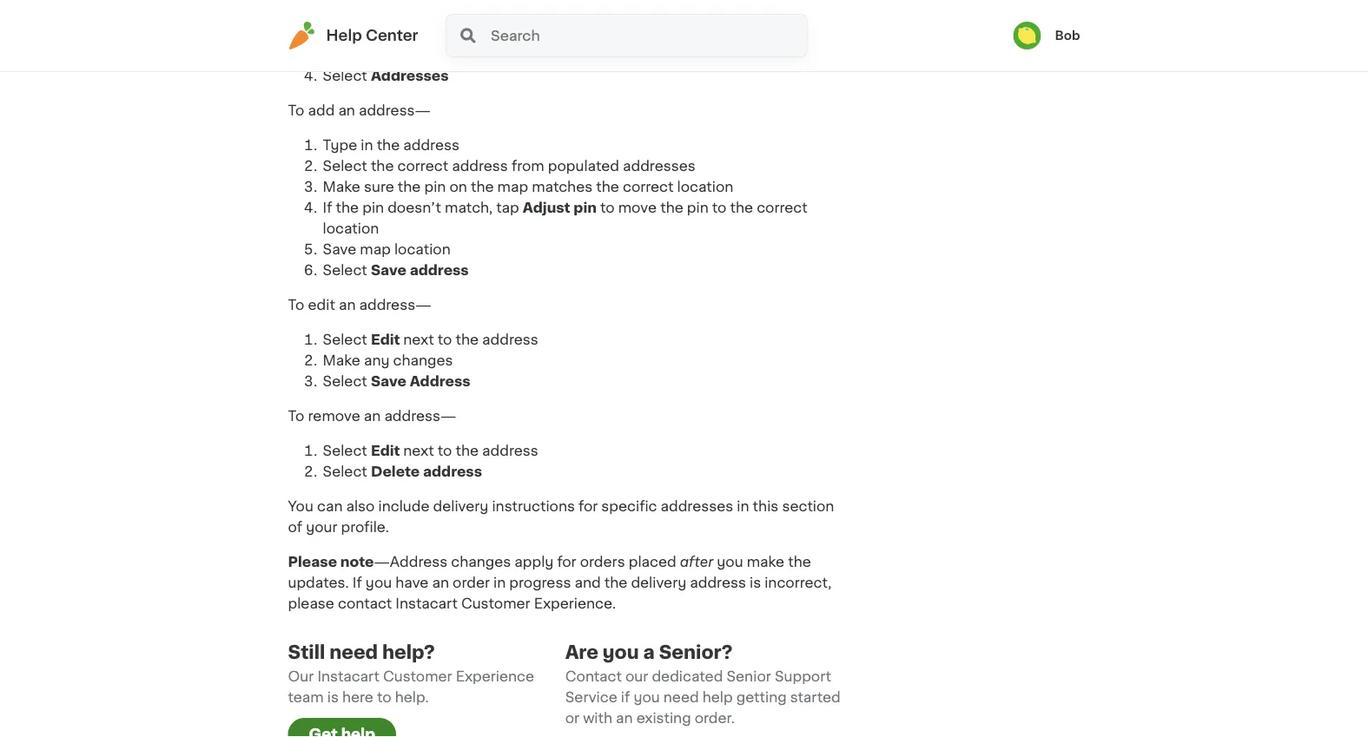 Task type: describe. For each thing, give the bounding box(es) containing it.
help
[[703, 691, 733, 705]]

contact
[[565, 670, 622, 684]]

address inside save map location select save address
[[410, 263, 469, 277]]

help?
[[382, 644, 435, 662]]

location inside the type in the address select the correct address from populated addresses make sure the pin on the map matches the correct location
[[677, 180, 734, 194]]

incorrect,
[[765, 576, 832, 590]]

1 select from the top
[[323, 27, 367, 41]]

delivery inside you can also include delivery instructions for specific addresses in this section of your profile.
[[433, 500, 489, 514]]

after
[[680, 555, 714, 569]]

center
[[366, 28, 418, 43]]

if the pin doesn't match, tap adjust pin
[[323, 201, 597, 215]]

or inside select account in the app or hi, [your name] your account settings select addresses
[[506, 27, 520, 41]]

address— for to remove an address—
[[384, 409, 457, 423]]

map inside the type in the address select the correct address from populated addresses make sure the pin on the map matches the correct location
[[498, 180, 528, 194]]

select edit next to the address make any changes select save address
[[323, 333, 539, 389]]

and
[[575, 576, 601, 590]]

addresses inside you can also include delivery instructions for specific addresses in this section of your profile.
[[661, 500, 734, 514]]

contact
[[338, 597, 392, 611]]

a
[[644, 644, 655, 662]]

pin down sure
[[363, 201, 384, 215]]

still need help? our instacart customer experience team is here to help.
[[288, 644, 535, 705]]

order.
[[695, 712, 735, 726]]

is inside still need help? our instacart customer experience team is here to help.
[[327, 691, 339, 705]]

experience
[[456, 670, 535, 684]]

edit for any
[[371, 333, 400, 347]]

1 vertical spatial for
[[557, 555, 577, 569]]

map inside save map location select save address
[[360, 243, 391, 256]]

—address
[[374, 555, 448, 569]]

help center
[[326, 28, 418, 43]]

apply
[[515, 555, 554, 569]]

to left "move"
[[600, 201, 615, 215]]

to edit an address—
[[288, 298, 431, 312]]

5 select from the top
[[323, 333, 367, 347]]

account
[[371, 27, 433, 41]]

next for address
[[403, 444, 434, 458]]

address
[[410, 375, 471, 389]]

matches
[[532, 180, 593, 194]]

save map location select save address
[[323, 243, 469, 277]]

correct for address
[[398, 159, 448, 173]]

address— for to add an address—
[[359, 104, 431, 117]]

the inside select edit next to the address select delete address
[[456, 444, 479, 458]]

getting
[[737, 691, 787, 705]]

order
[[453, 576, 490, 590]]

for inside you can also include delivery instructions for specific addresses in this section of your profile.
[[579, 500, 598, 514]]

are
[[565, 644, 599, 662]]

customer inside "you make the updates. if you have an order in progress and the delivery address is incorrect, please contact instacart customer experience."
[[461, 597, 531, 611]]

in inside the type in the address select the correct address from populated addresses make sure the pin on the map matches the correct location
[[361, 138, 373, 152]]

section
[[782, 500, 835, 514]]

team
[[288, 691, 324, 705]]

select account in the app or hi, [your name] your account settings select addresses
[[323, 27, 642, 83]]

edit
[[308, 298, 335, 312]]

user avatar image
[[1014, 22, 1041, 50]]

sure
[[364, 180, 394, 194]]

2 select from the top
[[323, 69, 367, 83]]

location inside save map location select save address
[[394, 243, 451, 256]]

type in the address select the correct address from populated addresses make sure the pin on the map matches the correct location
[[323, 138, 737, 194]]

if
[[621, 691, 630, 705]]

to add an address—
[[288, 104, 431, 117]]

you up contact
[[366, 576, 392, 590]]

also
[[346, 500, 375, 514]]

existing
[[637, 712, 691, 726]]

the inside select edit next to the address make any changes select save address
[[456, 333, 479, 347]]

remove
[[308, 409, 360, 423]]

started
[[791, 691, 841, 705]]

dedicated
[[652, 670, 723, 684]]

the inside select account in the app or hi, [your name] your account settings select addresses
[[452, 27, 476, 41]]

Search search field
[[489, 15, 807, 56]]

address inside select edit next to the address make any changes select save address
[[482, 333, 539, 347]]

with
[[583, 712, 613, 726]]

this
[[753, 500, 779, 514]]

an inside are you a senior? contact our dedicated senior support service if you need help getting started or with an existing order.
[[616, 712, 633, 726]]

you
[[288, 500, 314, 514]]

instacart inside still need help? our instacart customer experience team is here to help.
[[318, 670, 380, 684]]

account
[[408, 48, 468, 62]]

addresses
[[371, 69, 449, 83]]

populated
[[548, 159, 620, 173]]

in inside select account in the app or hi, [your name] your account settings select addresses
[[437, 27, 449, 41]]

to inside still need help? our instacart customer experience team is here to help.
[[377, 691, 392, 705]]

delete
[[371, 465, 420, 479]]

bob link
[[1014, 22, 1081, 50]]

you right after
[[717, 555, 744, 569]]

move
[[618, 201, 657, 215]]

instructions
[[492, 500, 575, 514]]

need inside still need help? our instacart customer experience team is here to help.
[[330, 644, 378, 662]]

help
[[326, 28, 362, 43]]

senior?
[[659, 644, 733, 662]]

delivery inside "you make the updates. if you have an order in progress and the delivery address is incorrect, please contact instacart customer experience."
[[631, 576, 687, 590]]

our
[[288, 670, 314, 684]]

you left a
[[603, 644, 639, 662]]

include
[[378, 500, 430, 514]]

help center link
[[288, 22, 418, 50]]

match,
[[445, 201, 493, 215]]

type
[[323, 138, 357, 152]]

to move the pin to the correct location
[[323, 201, 808, 236]]

senior
[[727, 670, 772, 684]]

need inside are you a senior? contact our dedicated senior support service if you need help getting started or with an existing order.
[[664, 691, 699, 705]]

is inside "you make the updates. if you have an order in progress and the delivery address is incorrect, please contact instacart customer experience."
[[750, 576, 761, 590]]

note
[[340, 555, 374, 569]]

to for to edit an address—
[[288, 298, 305, 312]]

can
[[317, 500, 343, 514]]

next for changes
[[403, 333, 434, 347]]

your
[[306, 521, 338, 535]]



Task type: vqa. For each thing, say whether or not it's contained in the screenshot.
The Alternative, inside the the Babybel Cheese Alternative, Plant- Based, White Cheddar Variety
no



Task type: locate. For each thing, give the bounding box(es) containing it.
an for add
[[338, 104, 355, 117]]

addresses up after
[[661, 500, 734, 514]]

address
[[403, 138, 460, 152], [452, 159, 508, 173], [410, 263, 469, 277], [482, 333, 539, 347], [482, 444, 539, 458], [423, 465, 482, 479], [690, 576, 746, 590]]

adjust
[[523, 201, 571, 215]]

2 horizontal spatial correct
[[757, 201, 808, 215]]

1 horizontal spatial or
[[565, 712, 580, 726]]

7 select from the top
[[323, 444, 367, 458]]

1 vertical spatial edit
[[371, 444, 400, 458]]

service
[[565, 691, 618, 705]]

of
[[288, 521, 302, 535]]

0 vertical spatial instacart
[[396, 597, 458, 611]]

address— down addresses
[[359, 104, 431, 117]]

1 vertical spatial address—
[[359, 298, 431, 312]]

pin
[[425, 180, 446, 194], [363, 201, 384, 215], [574, 201, 597, 215], [687, 201, 709, 215]]

1 vertical spatial delivery
[[631, 576, 687, 590]]

1 horizontal spatial is
[[750, 576, 761, 590]]

pin inside to move the pin to the correct location
[[687, 201, 709, 215]]

0 vertical spatial to
[[288, 104, 305, 117]]

0 vertical spatial changes
[[393, 354, 453, 368]]

1 vertical spatial instacart
[[318, 670, 380, 684]]

0 horizontal spatial need
[[330, 644, 378, 662]]

edit
[[371, 333, 400, 347], [371, 444, 400, 458]]

save inside select edit next to the address make any changes select save address
[[371, 375, 407, 389]]

select up remove
[[323, 375, 367, 389]]

edit up any
[[371, 333, 400, 347]]

an right have on the bottom of the page
[[432, 576, 449, 590]]

please
[[288, 597, 334, 611]]

0 horizontal spatial if
[[323, 201, 332, 215]]

select up to add an address—
[[323, 69, 367, 83]]

2 to from the top
[[288, 298, 305, 312]]

to
[[288, 104, 305, 117], [288, 298, 305, 312], [288, 409, 305, 423]]

make left any
[[323, 354, 361, 368]]

to inside select edit next to the address make any changes select save address
[[438, 333, 452, 347]]

0 vertical spatial next
[[403, 333, 434, 347]]

0 horizontal spatial delivery
[[433, 500, 489, 514]]

0 vertical spatial save
[[323, 243, 357, 256]]

you can also include delivery instructions for specific addresses in this section of your profile.
[[288, 500, 835, 535]]

make
[[323, 180, 361, 194], [323, 354, 361, 368]]

delivery
[[433, 500, 489, 514], [631, 576, 687, 590]]

customer down order
[[461, 597, 531, 611]]

1 horizontal spatial location
[[394, 243, 451, 256]]

instacart up here
[[318, 670, 380, 684]]

2 make from the top
[[323, 354, 361, 368]]

next up address
[[403, 333, 434, 347]]

instacart down have on the bottom of the page
[[396, 597, 458, 611]]

1 vertical spatial addresses
[[661, 500, 734, 514]]

next inside select edit next to the address select delete address
[[403, 444, 434, 458]]

select down the type
[[323, 159, 367, 173]]

location inside to move the pin to the correct location
[[323, 222, 379, 236]]

experience.
[[534, 597, 616, 611]]

delivery down select edit next to the address select delete address
[[433, 500, 489, 514]]

1 horizontal spatial delivery
[[631, 576, 687, 590]]

an right "add"
[[338, 104, 355, 117]]

in up account
[[437, 27, 449, 41]]

an down if
[[616, 712, 633, 726]]

1 vertical spatial to
[[288, 298, 305, 312]]

select inside the type in the address select the correct address from populated addresses make sure the pin on the map matches the correct location
[[323, 159, 367, 173]]

are you a senior? contact our dedicated senior support service if you need help getting started or with an existing order.
[[565, 644, 841, 726]]

for left specific
[[579, 500, 598, 514]]

1 make from the top
[[323, 180, 361, 194]]

updates.
[[288, 576, 349, 590]]

1 horizontal spatial customer
[[461, 597, 531, 611]]

1 vertical spatial is
[[327, 691, 339, 705]]

select down remove
[[323, 444, 367, 458]]

need up here
[[330, 644, 378, 662]]

next up delete
[[403, 444, 434, 458]]

support
[[775, 670, 832, 684]]

instacart
[[396, 597, 458, 611], [318, 670, 380, 684]]

for up and on the bottom left
[[557, 555, 577, 569]]

addresses
[[623, 159, 696, 173], [661, 500, 734, 514]]

in down 'please note —address changes apply for orders placed after' at the bottom of page
[[494, 576, 506, 590]]

1 vertical spatial need
[[664, 691, 699, 705]]

changes up order
[[451, 555, 511, 569]]

1 horizontal spatial for
[[579, 500, 598, 514]]

name]
[[590, 27, 639, 41]]

make left sure
[[323, 180, 361, 194]]

save up to edit an address—
[[371, 263, 407, 277]]

or inside are you a senior? contact our dedicated senior support service if you need help getting started or with an existing order.
[[565, 712, 580, 726]]

2 vertical spatial to
[[288, 409, 305, 423]]

changes up address
[[393, 354, 453, 368]]

app
[[479, 27, 506, 41]]

you right if
[[634, 691, 660, 705]]

or left hi, at left top
[[506, 27, 520, 41]]

1 to from the top
[[288, 104, 305, 117]]

0 horizontal spatial map
[[360, 243, 391, 256]]

changes inside select edit next to the address make any changes select save address
[[393, 354, 453, 368]]

0 vertical spatial edit
[[371, 333, 400, 347]]

2 next from the top
[[403, 444, 434, 458]]

1 vertical spatial or
[[565, 712, 580, 726]]

1 horizontal spatial map
[[498, 180, 528, 194]]

an
[[338, 104, 355, 117], [339, 298, 356, 312], [364, 409, 381, 423], [432, 576, 449, 590], [616, 712, 633, 726]]

1 horizontal spatial if
[[353, 576, 362, 590]]

0 vertical spatial for
[[579, 500, 598, 514]]

in left the this
[[737, 500, 749, 514]]

2 horizontal spatial location
[[677, 180, 734, 194]]

edit for delete
[[371, 444, 400, 458]]

0 horizontal spatial for
[[557, 555, 577, 569]]

1 vertical spatial make
[[323, 354, 361, 368]]

instacart inside "you make the updates. if you have an order in progress and the delivery address is incorrect, please contact instacart customer experience."
[[396, 597, 458, 611]]

next inside select edit next to the address make any changes select save address
[[403, 333, 434, 347]]

make inside the type in the address select the correct address from populated addresses make sure the pin on the map matches the correct location
[[323, 180, 361, 194]]

add
[[308, 104, 335, 117]]

in
[[437, 27, 449, 41], [361, 138, 373, 152], [737, 500, 749, 514], [494, 576, 506, 590]]

1 vertical spatial map
[[360, 243, 391, 256]]

[your
[[547, 27, 587, 41]]

an right edit
[[339, 298, 356, 312]]

to down address
[[438, 444, 452, 458]]

0 horizontal spatial instacart
[[318, 670, 380, 684]]

need down dedicated
[[664, 691, 699, 705]]

select
[[323, 27, 367, 41], [323, 69, 367, 83], [323, 159, 367, 173], [323, 263, 367, 277], [323, 333, 367, 347], [323, 375, 367, 389], [323, 444, 367, 458], [323, 465, 367, 479]]

in inside you can also include delivery instructions for specific addresses in this section of your profile.
[[737, 500, 749, 514]]

save down any
[[371, 375, 407, 389]]

delivery down the placed
[[631, 576, 687, 590]]

1 vertical spatial correct
[[623, 180, 674, 194]]

pin inside the type in the address select the correct address from populated addresses make sure the pin on the map matches the correct location
[[425, 180, 446, 194]]

need
[[330, 644, 378, 662], [664, 691, 699, 705]]

orders
[[580, 555, 625, 569]]

or
[[506, 27, 520, 41], [565, 712, 580, 726]]

have
[[396, 576, 429, 590]]

the
[[452, 27, 476, 41], [377, 138, 400, 152], [371, 159, 394, 173], [398, 180, 421, 194], [471, 180, 494, 194], [596, 180, 619, 194], [336, 201, 359, 215], [661, 201, 684, 215], [730, 201, 753, 215], [456, 333, 479, 347], [456, 444, 479, 458], [788, 555, 812, 569], [605, 576, 628, 590]]

any
[[364, 354, 390, 368]]

2 edit from the top
[[371, 444, 400, 458]]

0 horizontal spatial or
[[506, 27, 520, 41]]

0 vertical spatial address—
[[359, 104, 431, 117]]

to for to remove an address—
[[288, 409, 305, 423]]

map up tap
[[498, 180, 528, 194]]

profile.
[[341, 521, 389, 535]]

an inside "you make the updates. if you have an order in progress and the delivery address is incorrect, please contact instacart customer experience."
[[432, 576, 449, 590]]

placed
[[629, 555, 677, 569]]

0 horizontal spatial location
[[323, 222, 379, 236]]

8 select from the top
[[323, 465, 367, 479]]

if down 'note'
[[353, 576, 362, 590]]

your
[[371, 48, 404, 62]]

is left here
[[327, 691, 339, 705]]

to remove an address—
[[288, 409, 457, 423]]

1 horizontal spatial instacart
[[396, 597, 458, 611]]

to left "add"
[[288, 104, 305, 117]]

here
[[342, 691, 374, 705]]

1 vertical spatial if
[[353, 576, 362, 590]]

specific
[[602, 500, 657, 514]]

an right remove
[[364, 409, 381, 423]]

2 vertical spatial correct
[[757, 201, 808, 215]]

edit inside select edit next to the address make any changes select save address
[[371, 333, 400, 347]]

in inside "you make the updates. if you have an order in progress and the delivery address is incorrect, please contact instacart customer experience."
[[494, 576, 506, 590]]

save
[[323, 243, 357, 256], [371, 263, 407, 277], [371, 375, 407, 389]]

1 vertical spatial changes
[[451, 555, 511, 569]]

0 vertical spatial if
[[323, 201, 332, 215]]

0 horizontal spatial customer
[[383, 670, 452, 684]]

please
[[288, 555, 337, 569]]

address— down address
[[384, 409, 457, 423]]

to right here
[[377, 691, 392, 705]]

doesn't
[[388, 201, 441, 215]]

save up edit
[[323, 243, 357, 256]]

select edit next to the address select delete address
[[323, 444, 539, 479]]

is down make
[[750, 576, 761, 590]]

select inside save map location select save address
[[323, 263, 367, 277]]

address— down save map location select save address
[[359, 298, 431, 312]]

in right the type
[[361, 138, 373, 152]]

3 to from the top
[[288, 409, 305, 423]]

hi,
[[524, 27, 544, 41]]

0 vertical spatial location
[[677, 180, 734, 194]]

1 vertical spatial customer
[[383, 670, 452, 684]]

0 vertical spatial correct
[[398, 159, 448, 173]]

2 vertical spatial save
[[371, 375, 407, 389]]

addresses inside the type in the address select the correct address from populated addresses make sure the pin on the map matches the correct location
[[623, 159, 696, 173]]

2 vertical spatial address—
[[384, 409, 457, 423]]

customer
[[461, 597, 531, 611], [383, 670, 452, 684]]

0 horizontal spatial is
[[327, 691, 339, 705]]

an for remove
[[364, 409, 381, 423]]

4 select from the top
[[323, 263, 367, 277]]

to inside select edit next to the address select delete address
[[438, 444, 452, 458]]

6 select from the top
[[323, 375, 367, 389]]

correct inside to move the pin to the correct location
[[757, 201, 808, 215]]

bob
[[1055, 30, 1081, 42]]

our
[[626, 670, 649, 684]]

an for edit
[[339, 298, 356, 312]]

addresses up "move"
[[623, 159, 696, 173]]

select up can
[[323, 465, 367, 479]]

0 vertical spatial delivery
[[433, 500, 489, 514]]

1 next from the top
[[403, 333, 434, 347]]

to up address
[[438, 333, 452, 347]]

still
[[288, 644, 325, 662]]

pin left the on
[[425, 180, 446, 194]]

to
[[600, 201, 615, 215], [712, 201, 727, 215], [438, 333, 452, 347], [438, 444, 452, 458], [377, 691, 392, 705]]

0 vertical spatial is
[[750, 576, 761, 590]]

pin right "move"
[[687, 201, 709, 215]]

3 select from the top
[[323, 159, 367, 173]]

or left with
[[565, 712, 580, 726]]

0 vertical spatial customer
[[461, 597, 531, 611]]

if inside "you make the updates. if you have an order in progress and the delivery address is incorrect, please contact instacart customer experience."
[[353, 576, 362, 590]]

you make the updates. if you have an order in progress and the delivery address is incorrect, please contact instacart customer experience.
[[288, 555, 832, 611]]

please note —address changes apply for orders placed after
[[288, 555, 714, 569]]

select up to edit an address—
[[323, 263, 367, 277]]

2 vertical spatial location
[[394, 243, 451, 256]]

edit up delete
[[371, 444, 400, 458]]

is
[[750, 576, 761, 590], [327, 691, 339, 705]]

edit inside select edit next to the address select delete address
[[371, 444, 400, 458]]

0 vertical spatial make
[[323, 180, 361, 194]]

if
[[323, 201, 332, 215], [353, 576, 362, 590]]

0 horizontal spatial correct
[[398, 159, 448, 173]]

select down to edit an address—
[[323, 333, 367, 347]]

0 vertical spatial need
[[330, 644, 378, 662]]

map
[[498, 180, 528, 194], [360, 243, 391, 256]]

to left edit
[[288, 298, 305, 312]]

instacart image
[[288, 22, 316, 50]]

pin down matches
[[574, 201, 597, 215]]

map down the doesn't
[[360, 243, 391, 256]]

help.
[[395, 691, 429, 705]]

correct for pin
[[757, 201, 808, 215]]

customer inside still need help? our instacart customer experience team is here to help.
[[383, 670, 452, 684]]

from
[[512, 159, 545, 173]]

for
[[579, 500, 598, 514], [557, 555, 577, 569]]

1 vertical spatial save
[[371, 263, 407, 277]]

select right instacart image
[[323, 27, 367, 41]]

0 vertical spatial map
[[498, 180, 528, 194]]

address— for to edit an address—
[[359, 298, 431, 312]]

to for to add an address—
[[288, 104, 305, 117]]

settings
[[472, 48, 532, 62]]

if down the type
[[323, 201, 332, 215]]

to right "move"
[[712, 201, 727, 215]]

on
[[450, 180, 467, 194]]

location
[[677, 180, 734, 194], [323, 222, 379, 236], [394, 243, 451, 256]]

1 vertical spatial location
[[323, 222, 379, 236]]

1 horizontal spatial correct
[[623, 180, 674, 194]]

0 vertical spatial addresses
[[623, 159, 696, 173]]

0 vertical spatial or
[[506, 27, 520, 41]]

make
[[747, 555, 785, 569]]

to left remove
[[288, 409, 305, 423]]

address inside "you make the updates. if you have an order in progress and the delivery address is incorrect, please contact instacart customer experience."
[[690, 576, 746, 590]]

customer up help.
[[383, 670, 452, 684]]

tap
[[497, 201, 519, 215]]

progress
[[510, 576, 571, 590]]

make inside select edit next to the address make any changes select save address
[[323, 354, 361, 368]]

1 horizontal spatial need
[[664, 691, 699, 705]]

1 edit from the top
[[371, 333, 400, 347]]

1 vertical spatial next
[[403, 444, 434, 458]]



